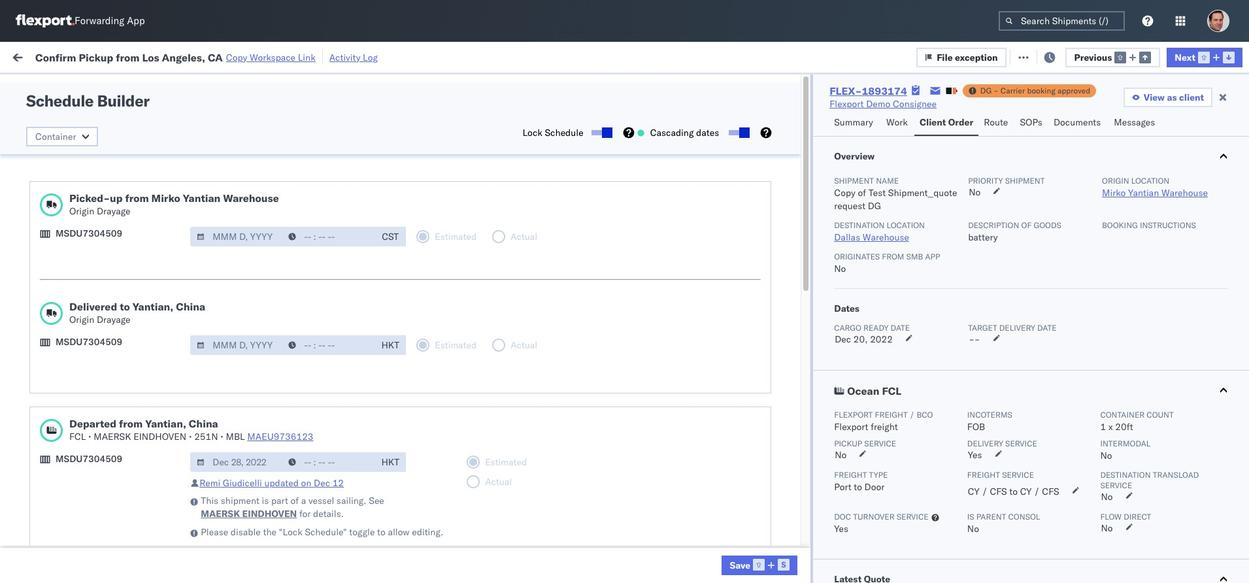 Task type: describe. For each thing, give the bounding box(es) containing it.
pickup for 2nd schedule pickup from los angeles, ca button from the bottom
[[71, 258, 99, 270]]

1893174
[[862, 84, 907, 97]]

booking
[[1102, 220, 1138, 230]]

8 resize handle column header from the left
[[913, 101, 929, 583]]

flow direct
[[1100, 512, 1151, 522]]

5 karl from the top
[[711, 517, 728, 529]]

zimu3048342 for schedule delivery appointment
[[936, 489, 998, 500]]

2 jawla from the top
[[1139, 172, 1162, 184]]

zimu3048342 for schedule pickup from rotterdam, netherlands
[[936, 517, 998, 529]]

1 horizontal spatial /
[[982, 486, 988, 497]]

ca for confirm pickup from los angeles, ca button
[[173, 315, 186, 327]]

upload customs clearance documents for 1st upload customs clearance documents link from the top of the page
[[30, 229, 193, 241]]

8:30 for 8:30 pm pst, jan 23, 2023
[[221, 402, 240, 414]]

11:59 for 1st schedule delivery appointment 'button'
[[221, 172, 246, 184]]

24, for jan
[[304, 431, 318, 443]]

3 account from the top
[[666, 460, 700, 472]]

"lock
[[279, 526, 302, 538]]

4 integration from the top
[[599, 489, 644, 500]]

documents inside 'button'
[[1054, 116, 1101, 128]]

3 flex-2130387 from the top
[[757, 460, 825, 472]]

save
[[730, 559, 751, 571]]

no down priority on the right top of page
[[969, 186, 981, 198]]

departed
[[69, 417, 116, 430]]

mbl
[[226, 431, 245, 443]]

confirm pickup from rotterdam, netherlands link
[[30, 538, 196, 564]]

1 vertical spatial rotterdam,
[[123, 510, 170, 522]]

5:30 pm pst, jan 30, 2023 for schedule delivery appointment
[[221, 489, 338, 500]]

ocean fcl inside button
[[847, 384, 901, 397]]

please disable the "lock schedule" toggle to allow editing.
[[201, 526, 443, 538]]

ca for 3rd schedule pickup from los angeles, ca button from the top
[[179, 200, 191, 212]]

hkt for -- : -- -- text field related to hkt
[[381, 456, 399, 468]]

1 schedule delivery appointment from the top
[[30, 172, 161, 183]]

0 vertical spatial freight
[[875, 410, 908, 420]]

4 schedule delivery appointment from the top
[[30, 488, 161, 500]]

from inside "departed from yantian, china fcl • maersk eindhoven • 251n • mbl maeu9736123"
[[119, 417, 143, 430]]

hlxu6269489, for schedule delivery appointment
[[916, 172, 983, 184]]

jaehyung
[[1107, 374, 1146, 385]]

schedule delivery appointment link for 2nd schedule delivery appointment 'button' from the top of the page
[[30, 286, 161, 299]]

ocean inside button
[[847, 384, 880, 397]]

1 maeu9408431 from the top
[[936, 374, 1002, 385]]

fcl inside "departed from yantian, china fcl • maersk eindhoven • 251n • mbl maeu9736123"
[[69, 431, 86, 443]]

in
[[196, 81, 203, 91]]

jan left 28,
[[282, 460, 296, 472]]

3 resize handle column header from the left
[[398, 101, 413, 583]]

eindhoven inside this shipment is part of a vessel sailing. see maersk eindhoven for details.
[[242, 508, 297, 520]]

angeles, for confirm pickup from los angeles, ca button
[[135, 315, 171, 327]]

overview button
[[813, 137, 1249, 176]]

flex-1889466 for confirm pickup from los angeles, ca
[[757, 316, 825, 328]]

0 horizontal spatial yes
[[834, 523, 848, 535]]

shipment
[[834, 176, 874, 186]]

uetu5238478 for schedule delivery appointment
[[916, 287, 980, 299]]

my work
[[13, 47, 71, 66]]

1 upload customs clearance documents link from the top
[[30, 228, 193, 242]]

4 lhuu7894563, from the top
[[846, 344, 914, 356]]

copy inside shipment name copy of test shipment_quote request dg
[[834, 187, 856, 199]]

cargo ready date
[[834, 323, 910, 333]]

11:00 pm pst, nov 8, 2022
[[221, 230, 340, 242]]

service right turnover
[[897, 512, 929, 522]]

my
[[13, 47, 34, 66]]

schedule for 3rd schedule pickup from los angeles, ca button from the top
[[30, 200, 69, 212]]

20ft
[[1115, 421, 1133, 433]]

vessel
[[308, 495, 334, 507]]

ready
[[100, 81, 124, 91]]

0 vertical spatial dg
[[980, 86, 992, 95]]

no inside originates from smb app no
[[834, 263, 846, 275]]

work
[[37, 47, 71, 66]]

a
[[301, 495, 306, 507]]

clearance for 1st upload customs clearance documents link from the top of the page
[[101, 229, 143, 241]]

mirko inside picked-up from mirko yantian warehouse origin drayage
[[151, 192, 180, 205]]

choi
[[1148, 374, 1168, 385]]

container for container count 1 x 20ft
[[1100, 410, 1145, 420]]

delivery service
[[967, 439, 1037, 448]]

no inside intermodal no
[[1100, 450, 1112, 462]]

2 ceau7522281, hlxu6269489, hlxu8034992 from the top
[[846, 143, 1049, 155]]

760
[[241, 51, 258, 62]]

2 schedule delivery appointment button from the top
[[30, 286, 161, 300]]

3 flex-1846748 from the top
[[757, 172, 825, 184]]

forwarding app link
[[16, 14, 145, 27]]

251n
[[194, 431, 218, 443]]

for inside this shipment is part of a vessel sailing. see maersk eindhoven for details.
[[299, 508, 311, 520]]

1 11:59 pm pdt, nov 4, 2022 from the top
[[221, 143, 341, 155]]

5 flex-1846748 from the top
[[757, 230, 825, 242]]

los for fifth schedule pickup from los angeles, ca button from the bottom of the page
[[123, 114, 138, 126]]

angeles, for fifth schedule pickup from los angeles, ca button from the bottom of the page
[[140, 114, 176, 126]]

2022 for confirm delivery
[[318, 345, 341, 357]]

workspace
[[250, 51, 296, 63]]

6 account from the top
[[666, 546, 700, 558]]

0 horizontal spatial file exception
[[937, 51, 998, 63]]

intermodal
[[1100, 439, 1151, 448]]

6 integration test account - karl lagerfeld from the top
[[599, 546, 769, 558]]

1 2130387 from the top
[[785, 374, 825, 385]]

3 • from the left
[[220, 431, 223, 443]]

target delivery date
[[968, 323, 1057, 333]]

4 uetu5238478 from the top
[[916, 344, 980, 356]]

batch
[[1175, 51, 1201, 62]]

dec 20, 2022
[[835, 333, 893, 345]]

warehouse inside picked-up from mirko yantian warehouse origin drayage
[[223, 192, 279, 205]]

flexport. image
[[16, 14, 75, 27]]

3 test123456 from the top
[[936, 172, 991, 184]]

confirm pickup from los angeles, ca
[[30, 315, 186, 327]]

approved
[[1058, 86, 1091, 95]]

is parent consol no
[[967, 512, 1040, 535]]

date for --
[[1037, 323, 1057, 333]]

6:00
[[221, 345, 240, 357]]

rotterdam, for 8:30 pm pst, jan 23, 2023
[[123, 395, 170, 407]]

of inside this shipment is part of a vessel sailing. see maersk eindhoven for details.
[[291, 495, 299, 507]]

schedule for 1st schedule pickup from rotterdam, netherlands button from the bottom of the page
[[30, 510, 69, 522]]

delivery for 1st schedule delivery appointment 'button'
[[71, 172, 105, 183]]

is
[[967, 512, 974, 522]]

of inside description of goods battery
[[1021, 220, 1032, 230]]

from inside picked-up from mirko yantian warehouse origin drayage
[[125, 192, 149, 205]]

2022 for schedule delivery appointment
[[318, 172, 341, 184]]

1 integration from the top
[[599, 374, 644, 385]]

6 karl from the top
[[711, 546, 728, 558]]

client order
[[920, 116, 973, 128]]

originates
[[834, 252, 880, 261]]

5:30 pm pst, jan 30, 2023 for schedule pickup from rotterdam, netherlands
[[221, 517, 338, 529]]

fob
[[967, 421, 985, 433]]

nov for schedule delivery appointment
[[288, 172, 305, 184]]

route
[[984, 116, 1008, 128]]

hkt for -- : -- -- text box
[[381, 339, 399, 351]]

summary
[[834, 116, 873, 128]]

service up service
[[1005, 439, 1037, 448]]

2 1846748 from the top
[[785, 143, 825, 155]]

rotterdam, for 11:00 pm pst, feb 2, 2023
[[118, 539, 164, 551]]

no up flow
[[1101, 491, 1113, 503]]

2023 up details.
[[315, 489, 338, 500]]

mirko inside origin location mirko yantian warehouse
[[1102, 187, 1126, 199]]

2023 right 28,
[[315, 460, 338, 472]]

0 vertical spatial yes
[[968, 449, 982, 461]]

gvcu5265864 for 11:00 pm pst, feb 2, 2023
[[846, 546, 911, 558]]

2 ceau7522281, from the top
[[846, 143, 913, 155]]

numbers for mbl/mawb numbers
[[983, 107, 1015, 116]]

1 gaurav from the top
[[1107, 115, 1137, 126]]

to left allow
[[377, 526, 386, 538]]

5 schedule pickup from los angeles, ca button from the top
[[30, 430, 191, 444]]

flexport for flexport demo consignee
[[830, 98, 864, 110]]

MMM D, YYYY text field
[[190, 335, 283, 355]]

cy / cfs to cy / cfs
[[968, 486, 1059, 497]]

9 resize handle column header from the left
[[1085, 101, 1101, 583]]

24, for dec
[[302, 345, 316, 357]]

1 cy from the left
[[968, 486, 980, 497]]

los for 3rd schedule pickup from los angeles, ca button from the top
[[123, 200, 138, 212]]

5:30 for schedule delivery appointment
[[221, 489, 240, 500]]

1 horizontal spatial file
[[1026, 51, 1042, 62]]

service down flexport freight / bco flexport freight
[[864, 439, 896, 448]]

flexport demo consignee
[[830, 98, 937, 110]]

3 1846748 from the top
[[785, 172, 825, 184]]

lhuu7894563, for schedule delivery appointment
[[846, 287, 914, 299]]

1 flex-1846748 from the top
[[757, 115, 825, 126]]

los for fourth schedule pickup from los angeles, ca button from the bottom
[[123, 143, 138, 155]]

origin location mirko yantian warehouse
[[1102, 176, 1208, 199]]

11:59 for fifth schedule pickup from los angeles, ca button
[[221, 431, 246, 443]]

2 schedule pickup from rotterdam, netherlands button from the top
[[30, 510, 196, 537]]

destination for dallas
[[834, 220, 885, 230]]

mirko yantian warehouse link
[[1102, 187, 1208, 199]]

1 vertical spatial freight
[[871, 421, 898, 433]]

risk
[[271, 51, 286, 62]]

2 schedule delivery appointment from the top
[[30, 287, 161, 298]]

messages
[[1114, 116, 1155, 128]]

ca for 2nd schedule pickup from los angeles, ca button from the bottom
[[179, 258, 191, 270]]

1 4, from the top
[[307, 143, 316, 155]]

uetu5238478 for schedule pickup from los angeles, ca
[[916, 258, 980, 270]]

1 horizontal spatial work
[[886, 116, 908, 128]]

2023 right 23,
[[315, 402, 338, 414]]

upload for 2nd upload customs clearance documents link from the top of the page
[[30, 459, 60, 471]]

sailing.
[[337, 495, 367, 507]]

dg - carrier booking approved
[[980, 86, 1091, 95]]

0 horizontal spatial exception
[[955, 51, 998, 63]]

route button
[[979, 110, 1015, 136]]

no down pickup service
[[835, 449, 847, 461]]

3 2130387 from the top
[[785, 460, 825, 472]]

2 integration from the top
[[599, 402, 644, 414]]

pickup for 1st schedule pickup from rotterdam, netherlands button from the bottom of the page
[[71, 510, 99, 522]]

1 integration test account - karl lagerfeld from the top
[[599, 374, 769, 385]]

msdu7304509 for picked-up from mirko yantian warehouse
[[56, 227, 122, 239]]

2 netherlands from the top
[[30, 523, 81, 535]]

yantian inside origin location mirko yantian warehouse
[[1128, 187, 1159, 199]]

2 gaurav from the top
[[1107, 172, 1137, 184]]

0 horizontal spatial on
[[301, 477, 311, 489]]

container for container numbers
[[846, 101, 881, 111]]

feb
[[287, 546, 303, 558]]

2 test123456 from the top
[[936, 143, 991, 155]]

documents for 2nd upload customs clearance documents link from the top of the page
[[146, 459, 193, 471]]

schedule pickup from rotterdam, netherlands for 2nd schedule pickup from rotterdam, netherlands button from the bottom of the page
[[30, 395, 170, 420]]

no down flow
[[1101, 522, 1113, 534]]

no right snoozed
[[309, 81, 320, 91]]

maeu9736123 button
[[247, 431, 313, 443]]

1 resize handle column header from the left
[[197, 101, 213, 583]]

7 resize handle column header from the left
[[824, 101, 840, 583]]

snoozed
[[273, 81, 304, 91]]

4 test123456 from the top
[[936, 230, 991, 242]]

ceau7522281, hlxu6269489, hlxu8034992 for schedule delivery appointment
[[846, 172, 1049, 184]]

yantian inside picked-up from mirko yantian warehouse origin drayage
[[183, 192, 221, 205]]

4 flex-2130387 from the top
[[757, 546, 825, 558]]

at
[[260, 51, 269, 62]]

remi
[[200, 477, 220, 489]]

jan for schedule pickup from rotterdam, netherlands
[[282, 517, 296, 529]]

1 jawla from the top
[[1139, 115, 1162, 126]]

1 gaurav jawla from the top
[[1107, 115, 1162, 126]]

2023 right 2,
[[316, 546, 339, 558]]

lhuu7894563, for confirm pickup from los angeles, ca
[[846, 316, 914, 328]]

client
[[1179, 92, 1204, 103]]

messages button
[[1109, 110, 1162, 136]]

schedule delivery appointment link for 1st schedule delivery appointment 'button' from the bottom
[[30, 487, 161, 500]]

carrier
[[1001, 86, 1025, 95]]

1 karl from the top
[[711, 374, 728, 385]]

-- : -- -- text field
[[282, 335, 375, 355]]

760 at risk
[[241, 51, 286, 62]]

2 flex-2130387 from the top
[[757, 402, 825, 414]]

1 schedule delivery appointment button from the top
[[30, 171, 161, 185]]

jan left 23,
[[282, 402, 296, 414]]

builder
[[97, 91, 149, 110]]

0 vertical spatial app
[[127, 15, 145, 27]]

doc turnover service
[[834, 512, 929, 522]]

6 integration from the top
[[599, 546, 644, 558]]

confirm delivery link
[[30, 344, 99, 357]]

schedule"
[[305, 526, 347, 538]]

confirm pickup from rotterdam, netherlands button
[[30, 538, 196, 566]]

4 schedule pickup from los angeles, ca button from the top
[[30, 257, 191, 272]]

origin inside the delivered to yantian, china origin drayage
[[69, 314, 94, 326]]

flexport for flexport freight / bco flexport freight
[[834, 410, 873, 420]]

3 schedule pickup from los angeles, ca button from the top
[[30, 200, 191, 214]]

8:30 for 8:30 pm pst, jan 28, 2023
[[221, 460, 240, 472]]

2 horizontal spatial dec
[[835, 333, 851, 345]]

description of goods battery
[[968, 220, 1061, 243]]

5 resize handle column header from the left
[[577, 101, 592, 583]]

6 lagerfeld from the top
[[730, 546, 769, 558]]

schedule for 1st schedule delivery appointment 'button'
[[30, 172, 69, 183]]

toggle
[[349, 526, 375, 538]]

upload for 1st upload customs clearance documents link from the top of the page
[[30, 229, 60, 241]]

1 account from the top
[[666, 374, 700, 385]]

lock
[[523, 127, 542, 139]]

2 account from the top
[[666, 402, 700, 414]]

goods
[[1034, 220, 1061, 230]]

2 schedule pickup from los angeles, ca button from the top
[[30, 142, 191, 157]]

/ inside flexport freight / bco flexport freight
[[910, 410, 915, 420]]

1 horizontal spatial on
[[321, 51, 331, 62]]

4 schedule delivery appointment button from the top
[[30, 487, 161, 502]]

confirm delivery
[[30, 344, 99, 356]]

ceau7522281, for upload customs clearance documents
[[846, 229, 913, 241]]

1 hlxu6269489, from the top
[[916, 114, 983, 126]]

1 hlxu8034992 from the top
[[985, 114, 1049, 126]]

nyku9743990 for schedule delivery appointment
[[846, 488, 911, 500]]

1889466 for schedule pickup from los angeles, ca
[[785, 259, 825, 270]]

angeles, for fifth schedule pickup from los angeles, ca button
[[140, 430, 176, 442]]

freight for freight type port to door
[[834, 470, 867, 480]]

3 lagerfeld from the top
[[730, 460, 769, 472]]

up
[[110, 192, 123, 205]]

5 integration from the top
[[599, 517, 644, 529]]

view as client
[[1144, 92, 1204, 103]]

remi giudicelli updated on dec 12 button
[[200, 477, 344, 489]]

activity
[[329, 51, 360, 63]]

0 vertical spatial work
[[143, 51, 166, 62]]

2 cy from the left
[[1020, 486, 1032, 497]]

2 hlxu8034992 from the top
[[985, 143, 1049, 155]]

jaehyung choi - test origin agent
[[1107, 374, 1249, 385]]

1
[[1100, 421, 1106, 433]]

4 1889466 from the top
[[785, 345, 825, 357]]

work button
[[881, 110, 914, 136]]

1889466 for confirm pickup from los angeles, ca
[[785, 316, 825, 328]]

fcl inside button
[[882, 384, 901, 397]]

origin inside picked-up from mirko yantian warehouse origin drayage
[[69, 205, 94, 217]]

documents for 1st upload customs clearance documents link from the top of the page
[[146, 229, 193, 241]]

nyku9743990 for schedule pickup from rotterdam, netherlands
[[846, 517, 911, 529]]

4 integration test account - karl lagerfeld from the top
[[599, 489, 769, 500]]

5 integration test account - karl lagerfeld from the top
[[599, 517, 769, 529]]

5 account from the top
[[666, 517, 700, 529]]

confirm pickup from los angeles, ca button
[[30, 315, 186, 329]]

5 1846748 from the top
[[785, 230, 825, 242]]

1 horizontal spatial file exception
[[1026, 51, 1087, 62]]

snoozed : no
[[273, 81, 320, 91]]

service
[[1002, 470, 1034, 480]]

10 resize handle column header from the left
[[1175, 101, 1190, 583]]

schedule pickup from los angeles, ca for fifth schedule pickup from los angeles, ca button from the bottom of the page
[[30, 114, 191, 126]]

4 lhuu7894563, uetu5238478 from the top
[[846, 344, 980, 356]]

sops
[[1020, 116, 1043, 128]]

205 on track
[[301, 51, 354, 62]]

priority shipment
[[968, 176, 1045, 186]]

2 flex-1846748 from the top
[[757, 143, 825, 155]]

2 vertical spatial flexport
[[834, 421, 868, 433]]

0 horizontal spatial file
[[937, 51, 953, 63]]

schedule pickup from rotterdam, netherlands for 1st schedule pickup from rotterdam, netherlands button from the bottom of the page
[[30, 510, 170, 535]]

pickup for the confirm pickup from rotterdam, netherlands button
[[66, 539, 94, 551]]

2 2130387 from the top
[[785, 402, 825, 414]]

forwarding app
[[75, 15, 145, 27]]

to down service
[[1010, 486, 1018, 497]]

work,
[[138, 81, 159, 91]]

11:00 for 11:00 pm pst, nov 8, 2022
[[221, 230, 246, 242]]

3 integration test account - karl lagerfeld from the top
[[599, 460, 769, 472]]

freight type port to door
[[834, 470, 888, 493]]

direct
[[1124, 512, 1151, 522]]

2 • from the left
[[189, 431, 192, 443]]

2 cfs from the left
[[1042, 486, 1059, 497]]

destination location dallas warehouse
[[834, 220, 925, 243]]

0 horizontal spatial dec
[[282, 345, 299, 357]]

1 horizontal spatial dec
[[314, 477, 330, 489]]

to inside freight type port to door
[[854, 481, 862, 493]]

3 integration from the top
[[599, 460, 644, 472]]

cascading dates
[[650, 127, 719, 139]]

angeles, for 2nd schedule pickup from los angeles, ca button from the bottom
[[140, 258, 176, 270]]

4 resize handle column header from the left
[[487, 101, 503, 583]]



Task type: vqa. For each thing, say whether or not it's contained in the screenshot.


Task type: locate. For each thing, give the bounding box(es) containing it.
1 horizontal spatial numbers
[[983, 107, 1015, 116]]

1 customs from the top
[[62, 229, 99, 241]]

0 vertical spatial upload customs clearance documents link
[[30, 228, 193, 242]]

0 vertical spatial 5:30
[[221, 489, 240, 500]]

schedule pickup from los angeles, ca link
[[30, 113, 191, 126], [30, 142, 191, 155], [30, 200, 191, 213], [30, 257, 191, 270], [30, 430, 191, 443]]

schedule delivery appointment link up confirm pickup from rotterdam, netherlands
[[30, 487, 161, 500]]

allow
[[388, 526, 410, 538]]

2 date from the left
[[1037, 323, 1057, 333]]

on down 28,
[[301, 477, 311, 489]]

11:59 up the 11:00 pm pst, nov 8, 2022 on the left top of page
[[221, 201, 246, 213]]

schedule for fourth schedule pickup from los angeles, ca button from the bottom
[[30, 143, 69, 155]]

to right port
[[854, 481, 862, 493]]

uetu5238478 up --
[[916, 316, 980, 328]]

by:
[[47, 80, 60, 92]]

from for confirm pickup from los angeles, ca button
[[96, 315, 116, 327]]

china up 251n
[[189, 417, 218, 430]]

schedule pickup from los angeles, ca link for fourth schedule pickup from los angeles, ca button from the bottom
[[30, 142, 191, 155]]

2 lhuu7894563, uetu5238478 from the top
[[846, 287, 980, 299]]

editing.
[[412, 526, 443, 538]]

pst,
[[265, 230, 285, 242], [260, 345, 280, 357], [259, 402, 279, 414], [265, 431, 285, 443], [259, 460, 279, 472], [259, 489, 279, 500], [259, 517, 279, 529], [265, 546, 285, 558]]

maeu9408431 down --
[[936, 374, 1002, 385]]

1846748
[[785, 115, 825, 126], [785, 143, 825, 155], [785, 172, 825, 184], [785, 201, 825, 213], [785, 230, 825, 242]]

lhuu7894563, for schedule pickup from los angeles, ca
[[846, 258, 914, 270]]

location inside destination location dallas warehouse
[[887, 220, 925, 230]]

0 vertical spatial customs
[[62, 229, 99, 241]]

2 maeu9408431 from the top
[[936, 402, 1002, 414]]

activity log
[[329, 51, 378, 63]]

1 1846748 from the top
[[785, 115, 825, 126]]

exception up mbl/mawb numbers
[[955, 51, 998, 63]]

los
[[142, 51, 159, 64], [123, 114, 138, 126], [123, 143, 138, 155], [123, 200, 138, 212], [123, 258, 138, 270], [118, 315, 133, 327], [123, 430, 138, 442]]

please
[[201, 526, 228, 538]]

1 horizontal spatial copy
[[834, 187, 856, 199]]

from for fourth schedule pickup from los angeles, ca button from the bottom
[[102, 143, 121, 155]]

11:59 pm pdt, nov 4, 2022 for schedule delivery appointment
[[221, 172, 341, 184]]

1 vertical spatial dg
[[868, 200, 881, 212]]

1889466
[[785, 259, 825, 270], [785, 287, 825, 299], [785, 316, 825, 328], [785, 345, 825, 357]]

1 flex-2130387 from the top
[[757, 374, 825, 385]]

pickup for 3rd schedule pickup from los angeles, ca button from the top
[[71, 200, 99, 212]]

schedule delivery appointment button up confirm pickup from rotterdam, netherlands
[[30, 487, 161, 502]]

flex-1846748 left summary
[[757, 115, 825, 126]]

2 -- : -- -- text field from the top
[[282, 452, 375, 472]]

schedule for 2nd schedule pickup from los angeles, ca button from the bottom
[[30, 258, 69, 270]]

next
[[1175, 51, 1196, 63]]

delivery inside button
[[66, 344, 99, 356]]

eindhoven down the is
[[242, 508, 297, 520]]

delivery down fob
[[967, 439, 1003, 448]]

date for dec 20, 2022
[[891, 323, 910, 333]]

1 schedule pickup from los angeles, ca link from the top
[[30, 113, 191, 126]]

schedule delivery appointment link up picked-
[[30, 171, 161, 184]]

1 vertical spatial work
[[886, 116, 908, 128]]

flex-2130384 for schedule delivery appointment
[[757, 489, 825, 500]]

2023
[[315, 402, 338, 414], [320, 431, 343, 443], [315, 460, 338, 472], [315, 489, 338, 500], [315, 517, 338, 529], [316, 546, 339, 558]]

5 schedule pickup from los angeles, ca link from the top
[[30, 430, 191, 443]]

destination down intermodal no
[[1100, 470, 1151, 480]]

4 account from the top
[[666, 489, 700, 500]]

ceau7522281, hlxu6269489, hlxu8034992 for upload customs clearance documents
[[846, 229, 1049, 241]]

freight up cy / cfs to cy / cfs
[[967, 470, 1000, 480]]

shipment up maersk eindhoven link
[[221, 495, 259, 507]]

los for confirm pickup from los angeles, ca button
[[118, 315, 133, 327]]

pickup inside confirm pickup from rotterdam, netherlands
[[66, 539, 94, 551]]

china inside "departed from yantian, china fcl • maersk eindhoven • 251n • mbl maeu9736123"
[[189, 417, 218, 430]]

2 mmm d, yyyy text field from the top
[[190, 452, 283, 472]]

schedule for 2nd schedule delivery appointment 'button' from the top of the page
[[30, 287, 69, 298]]

0 vertical spatial upload customs clearance documents
[[30, 229, 193, 241]]

1 horizontal spatial cy
[[1020, 486, 1032, 497]]

5 ceau7522281, from the top
[[846, 229, 913, 241]]

jawla down "view"
[[1139, 115, 1162, 126]]

schedule pickup from los angeles, ca for fourth schedule pickup from los angeles, ca button from the bottom
[[30, 143, 191, 155]]

updated
[[264, 477, 299, 489]]

1 schedule pickup from los angeles, ca from the top
[[30, 114, 191, 126]]

3 schedule delivery appointment link from the top
[[30, 372, 161, 385]]

1 : from the left
[[95, 81, 97, 91]]

1 vertical spatial jawla
[[1139, 172, 1162, 184]]

-- : -- -- text field
[[282, 227, 375, 246], [282, 452, 375, 472]]

5 lagerfeld from the top
[[730, 517, 769, 529]]

1 uetu5238478 from the top
[[916, 258, 980, 270]]

from for 2nd schedule pickup from los angeles, ca button from the bottom
[[102, 258, 121, 270]]

2 drayage from the top
[[97, 314, 130, 326]]

lhuu7894563, uetu5238478 for confirm pickup from los angeles, ca
[[846, 316, 980, 328]]

2 4, from the top
[[307, 172, 316, 184]]

rotterdam, inside confirm pickup from rotterdam, netherlands
[[118, 539, 164, 551]]

service
[[864, 439, 896, 448], [1005, 439, 1037, 448], [1100, 480, 1132, 490], [897, 512, 929, 522]]

11:59 for 3rd schedule pickup from los angeles, ca button from the top
[[221, 201, 246, 213]]

maeu9408431
[[936, 374, 1002, 385], [936, 402, 1002, 414], [936, 460, 1002, 472], [936, 546, 1002, 558]]

pickup for fourth schedule pickup from los angeles, ca button from the bottom
[[71, 143, 99, 155]]

2 11:59 pm pdt, nov 4, 2022 from the top
[[221, 172, 341, 184]]

blocked,
[[161, 81, 194, 91]]

pickup for fifth schedule pickup from los angeles, ca button from the bottom of the page
[[71, 114, 99, 126]]

copy inside the confirm pickup from los angeles, ca copy workspace link
[[226, 51, 247, 63]]

maeu9408431 for 8:30 pm pst, jan 28, 2023
[[936, 460, 1002, 472]]

2 horizontal spatial /
[[1034, 486, 1040, 497]]

11:59 down "progress"
[[221, 143, 246, 155]]

-- : -- -- text field up 12
[[282, 452, 375, 472]]

4 flex-1846748 from the top
[[757, 201, 825, 213]]

activity log button
[[329, 50, 378, 65]]

hlxu8034992 for schedule pickup from los angeles, ca
[[985, 201, 1049, 212]]

1 vertical spatial schedule pickup from rotterdam, netherlands link
[[30, 510, 196, 536]]

0 vertical spatial upload
[[30, 229, 60, 241]]

schedule pickup from rotterdam, netherlands link
[[30, 395, 196, 421], [30, 510, 196, 536]]

1 lhuu7894563, from the top
[[846, 258, 914, 270]]

1846748 left shipment
[[785, 172, 825, 184]]

1 11:59 from the top
[[221, 143, 246, 155]]

maersk down this
[[201, 508, 240, 520]]

0 vertical spatial gaurav jawla
[[1107, 115, 1162, 126]]

maersk inside "departed from yantian, china fcl • maersk eindhoven • 251n • mbl maeu9736123"
[[94, 431, 131, 443]]

warehouse up the 11:00 pm pst, nov 8, 2022 on the left top of page
[[223, 192, 279, 205]]

0 horizontal spatial yantian
[[183, 192, 221, 205]]

dallas
[[834, 231, 860, 243]]

0 horizontal spatial dg
[[868, 200, 881, 212]]

0 horizontal spatial mirko
[[151, 192, 180, 205]]

delivery up picked-
[[71, 172, 105, 183]]

maeu9408431 for 8:30 pm pst, jan 23, 2023
[[936, 402, 1002, 414]]

1 vertical spatial schedule pickup from rotterdam, netherlands button
[[30, 510, 196, 537]]

dec left 12
[[314, 477, 330, 489]]

import work button
[[106, 42, 171, 71]]

message (0)
[[176, 51, 230, 62]]

1 flex-1889466 from the top
[[757, 259, 825, 270]]

1 vertical spatial for
[[299, 508, 311, 520]]

MMM D, YYYY text field
[[190, 227, 283, 246], [190, 452, 283, 472]]

1 vertical spatial clearance
[[101, 459, 143, 471]]

mmm d, yyyy text field for hkt
[[190, 452, 283, 472]]

flex-2130384 button
[[736, 485, 828, 504], [736, 485, 828, 504], [736, 514, 828, 532], [736, 514, 828, 532]]

1 date from the left
[[891, 323, 910, 333]]

workitem button
[[8, 104, 200, 117]]

confirm for confirm delivery
[[30, 344, 63, 356]]

4 schedule delivery appointment link from the top
[[30, 487, 161, 500]]

6:00 am pst, dec 24, 2022
[[221, 345, 341, 357]]

0 vertical spatial 2130384
[[785, 489, 825, 500]]

msdu7304509 for departed from yantian, china
[[56, 453, 122, 465]]

ca for fifth schedule pickup from los angeles, ca button from the bottom of the page
[[179, 114, 191, 126]]

ceau7522281, for schedule pickup from los angeles, ca
[[846, 201, 913, 212]]

lhuu7894563, uetu5238478 for schedule delivery appointment
[[846, 287, 980, 299]]

from inside confirm pickup from rotterdam, netherlands
[[96, 539, 116, 551]]

delivery for 2nd schedule delivery appointment 'button' from the top of the page
[[71, 287, 105, 298]]

-
[[994, 86, 999, 95], [969, 333, 975, 345], [975, 333, 980, 345], [703, 374, 708, 385], [1170, 374, 1176, 385], [703, 402, 708, 414], [703, 460, 708, 472], [703, 489, 708, 500], [703, 517, 708, 529], [703, 546, 708, 558]]

demo
[[866, 98, 891, 110]]

ca for fourth schedule pickup from los angeles, ca button from the bottom
[[179, 143, 191, 155]]

5:30 right this
[[221, 489, 240, 500]]

3 appointment from the top
[[107, 373, 161, 385]]

numbers inside container numbers
[[846, 112, 879, 122]]

4 gvcu5265864 from the top
[[846, 546, 911, 558]]

message
[[176, 51, 213, 62]]

schedule delivery appointment link down the confirm delivery button
[[30, 372, 161, 385]]

los inside button
[[118, 315, 133, 327]]

0 vertical spatial gaurav
[[1107, 115, 1137, 126]]

3 netherlands from the top
[[30, 552, 81, 564]]

numbers
[[983, 107, 1015, 116], [846, 112, 879, 122]]

/ down freight service
[[982, 486, 988, 497]]

: left ready
[[95, 81, 97, 91]]

2 gaurav jawla from the top
[[1107, 172, 1162, 184]]

0 vertical spatial zimu3048342
[[936, 489, 998, 500]]

0 vertical spatial nyku9743990
[[846, 488, 911, 500]]

1 gvcu5265864 from the top
[[846, 373, 911, 385]]

lhuu7894563, uetu5238478 down ready
[[846, 344, 980, 356]]

0 vertical spatial for
[[125, 81, 136, 91]]

0 vertical spatial 24,
[[302, 345, 316, 357]]

3 uetu5238478 from the top
[[916, 316, 980, 328]]

: for status
[[95, 81, 97, 91]]

of
[[858, 187, 866, 199], [1021, 220, 1032, 230], [291, 495, 299, 507]]

3 hlxu6269489, from the top
[[916, 172, 983, 184]]

integration
[[599, 374, 644, 385], [599, 402, 644, 414], [599, 460, 644, 472], [599, 489, 644, 500], [599, 517, 644, 529], [599, 546, 644, 558]]

None checkbox
[[591, 130, 610, 135]]

/
[[910, 410, 915, 420], [982, 486, 988, 497], [1034, 486, 1040, 497]]

11:59 right 251n
[[221, 431, 246, 443]]

1 vertical spatial flexport
[[834, 410, 873, 420]]

1 vertical spatial 24,
[[304, 431, 318, 443]]

1 lagerfeld from the top
[[730, 374, 769, 385]]

am
[[243, 345, 258, 357]]

1 horizontal spatial location
[[1131, 176, 1170, 186]]

consignee
[[893, 98, 937, 110]]

1 vertical spatial nyku9743990
[[846, 517, 911, 529]]

2 integration test account - karl lagerfeld from the top
[[599, 402, 769, 414]]

summary button
[[829, 110, 881, 136]]

test inside shipment name copy of test shipment_quote request dg
[[869, 187, 886, 199]]

warehouse inside origin location mirko yantian warehouse
[[1162, 187, 1208, 199]]

1 vertical spatial netherlands
[[30, 523, 81, 535]]

2 upload customs clearance documents from the top
[[30, 459, 193, 471]]

freight for freight service
[[967, 470, 1000, 480]]

1 vertical spatial yes
[[834, 523, 848, 535]]

documents inside button
[[146, 229, 193, 241]]

8,
[[306, 230, 315, 242]]

schedule pickup from los angeles, ca down 'departed'
[[30, 430, 191, 442]]

4, for schedule delivery appointment
[[307, 172, 316, 184]]

consol
[[1008, 512, 1040, 522]]

0 vertical spatial flex-2130384
[[757, 489, 825, 500]]

china for delivered to yantian, china
[[176, 300, 205, 313]]

link
[[298, 51, 316, 63]]

maersk inside this shipment is part of a vessel sailing. see maersk eindhoven for details.
[[201, 508, 240, 520]]

2023 up 12
[[320, 431, 343, 443]]

2 vertical spatial documents
[[146, 459, 193, 471]]

--
[[969, 333, 980, 345]]

battery
[[968, 231, 998, 243]]

customs for 1st upload customs clearance documents link from the top of the page
[[62, 229, 99, 241]]

from inside button
[[96, 315, 116, 327]]

1 freight from the left
[[834, 470, 867, 480]]

1 upload from the top
[[30, 229, 60, 241]]

freight inside freight type port to door
[[834, 470, 867, 480]]

4 abcdefg78456546 from the top
[[936, 345, 1023, 357]]

copy workspace link button
[[226, 51, 316, 63]]

1 vertical spatial upload
[[30, 459, 60, 471]]

gvcu5265864 up 'door'
[[846, 460, 911, 471]]

origin inside origin location mirko yantian warehouse
[[1102, 176, 1129, 186]]

location inside origin location mirko yantian warehouse
[[1131, 176, 1170, 186]]

delivered to yantian, china origin drayage
[[69, 300, 205, 326]]

0 horizontal spatial cfs
[[990, 486, 1007, 497]]

on
[[321, 51, 331, 62], [301, 477, 311, 489]]

2 schedule pickup from rotterdam, netherlands from the top
[[30, 510, 170, 535]]

origin down delivered
[[69, 314, 94, 326]]

2 horizontal spatial •
[[220, 431, 223, 443]]

intermodal no
[[1100, 439, 1151, 462]]

lhuu7894563, down the dallas warehouse 'link'
[[846, 258, 914, 270]]

5 hlxu6269489, from the top
[[916, 229, 983, 241]]

see
[[369, 495, 384, 507]]

6 resize handle column header from the left
[[714, 101, 730, 583]]

1 clearance from the top
[[101, 229, 143, 241]]

netherlands inside confirm pickup from rotterdam, netherlands
[[30, 552, 81, 564]]

incoterms fob
[[967, 410, 1013, 433]]

lagerfeld
[[730, 374, 769, 385], [730, 402, 769, 414], [730, 460, 769, 472], [730, 489, 769, 500], [730, 517, 769, 529], [730, 546, 769, 558]]

container for container
[[35, 131, 76, 143]]

1846748 left 'overview'
[[785, 143, 825, 155]]

origin down picked-
[[69, 205, 94, 217]]

0 vertical spatial netherlands
[[30, 408, 81, 420]]

pickup for fifth schedule pickup from los angeles, ca button
[[71, 430, 99, 442]]

angeles, inside button
[[135, 315, 171, 327]]

drayage inside the delivered to yantian, china origin drayage
[[97, 314, 130, 326]]

forwarding
[[75, 15, 124, 27]]

angeles, for 3rd schedule pickup from los angeles, ca button from the top
[[140, 200, 176, 212]]

on right the 205
[[321, 51, 331, 62]]

location up smb
[[887, 220, 925, 230]]

dg inside shipment name copy of test shipment_quote request dg
[[868, 200, 881, 212]]

schedule delivery appointment down the confirm delivery button
[[30, 373, 161, 385]]

netherlands for 11:00
[[30, 552, 81, 564]]

ocean fcl button
[[813, 371, 1249, 410]]

flex-1846748 left shipment
[[757, 172, 825, 184]]

schedule pickup from los angeles, ca for 3rd schedule pickup from los angeles, ca button from the top
[[30, 200, 191, 212]]

ca inside button
[[173, 315, 186, 327]]

3 schedule delivery appointment from the top
[[30, 373, 161, 385]]

documents
[[1054, 116, 1101, 128], [146, 229, 193, 241], [146, 459, 193, 471]]

abcdefg78456546 down battery
[[936, 259, 1023, 270]]

2 vertical spatial of
[[291, 495, 299, 507]]

0 vertical spatial clearance
[[101, 229, 143, 241]]

maersk eindhoven link
[[201, 507, 297, 520]]

warehouse up originates from smb app no
[[863, 231, 909, 243]]

1 vertical spatial copy
[[834, 187, 856, 199]]

0 horizontal spatial maersk
[[94, 431, 131, 443]]

11:00 for 11:00 pm pst, feb 2, 2023
[[221, 546, 246, 558]]

1 vertical spatial gaurav
[[1107, 172, 1137, 184]]

2 clearance from the top
[[101, 459, 143, 471]]

bco
[[917, 410, 933, 420]]

gvcu5265864 down dec 20, 2022
[[846, 373, 911, 385]]

1 vertical spatial 4,
[[307, 172, 316, 184]]

uetu5238478 for confirm pickup from los angeles, ca
[[916, 316, 980, 328]]

upload customs clearance documents down up
[[30, 229, 193, 241]]

schedule delivery appointment link for 3rd schedule delivery appointment 'button' from the top of the page
[[30, 372, 161, 385]]

1 5:30 pm pst, jan 30, 2023 from the top
[[221, 489, 338, 500]]

confirm inside button
[[30, 315, 63, 327]]

0 vertical spatial maersk
[[94, 431, 131, 443]]

upload customs clearance documents link down 'departed'
[[30, 459, 193, 472]]

1 vertical spatial maersk
[[201, 508, 240, 520]]

destination inside destination location dallas warehouse
[[834, 220, 885, 230]]

4 hlxu8034992 from the top
[[985, 201, 1049, 212]]

schedule pickup from rotterdam, netherlands
[[30, 395, 170, 420], [30, 510, 170, 535]]

1 ceau7522281, hlxu6269489, hlxu8034992 from the top
[[846, 114, 1049, 126]]

pickup inside button
[[66, 315, 94, 327]]

from for fifth schedule pickup from los angeles, ca button from the bottom of the page
[[102, 114, 121, 126]]

container down flex-1893174
[[846, 101, 881, 111]]

yes down fob
[[968, 449, 982, 461]]

batch action button
[[1155, 47, 1241, 66]]

turnover
[[853, 512, 895, 522]]

yantian, for to
[[132, 300, 173, 313]]

2130384 left doc at the bottom
[[785, 517, 825, 529]]

netherlands for 8:30
[[30, 408, 81, 420]]

4 ceau7522281, from the top
[[846, 201, 913, 212]]

1889466 for schedule delivery appointment
[[785, 287, 825, 299]]

2 gvcu5265864 from the top
[[846, 402, 911, 414]]

shipment for this
[[221, 495, 259, 507]]

2130384 for schedule delivery appointment
[[785, 489, 825, 500]]

dg up mbl/mawb numbers
[[980, 86, 992, 95]]

2022 for upload customs clearance documents
[[317, 230, 340, 242]]

3 ceau7522281, from the top
[[846, 172, 913, 184]]

destination up dallas
[[834, 220, 885, 230]]

2 msdu7304509 from the top
[[56, 336, 122, 348]]

0 horizontal spatial container
[[35, 131, 76, 143]]

5:30 for schedule pickup from rotterdam, netherlands
[[221, 517, 240, 529]]

yes down doc at the bottom
[[834, 523, 848, 535]]

pm
[[248, 143, 263, 155], [248, 172, 263, 184], [248, 201, 263, 213], [248, 230, 263, 242], [243, 402, 257, 414], [248, 431, 263, 443], [243, 460, 257, 472], [243, 489, 257, 500], [243, 517, 257, 529], [248, 546, 263, 558]]

appointment for schedule delivery appointment link corresponding to 1st schedule delivery appointment 'button' from the bottom
[[107, 488, 161, 500]]

ceau7522281, down work button
[[846, 143, 913, 155]]

0 vertical spatial flexport
[[830, 98, 864, 110]]

1 horizontal spatial maersk
[[201, 508, 240, 520]]

schedule pickup from los angeles, ca up upload customs clearance documents button
[[30, 200, 191, 212]]

container up 20ft
[[1100, 410, 1145, 420]]

11 resize handle column header from the left
[[1216, 101, 1232, 583]]

flex-1889466 for schedule delivery appointment
[[757, 287, 825, 299]]

yantian, inside "departed from yantian, china fcl • maersk eindhoven • 251n • mbl maeu9736123"
[[145, 417, 186, 430]]

app inside originates from smb app no
[[925, 252, 940, 261]]

lhuu7894563, up dec 20, 2022
[[846, 316, 914, 328]]

shipment for priority
[[1005, 176, 1045, 186]]

1 vertical spatial 5:30 pm pst, jan 30, 2023
[[221, 517, 338, 529]]

numbers inside mbl/mawb numbers button
[[983, 107, 1015, 116]]

0 horizontal spatial numbers
[[846, 112, 879, 122]]

4 2130387 from the top
[[785, 546, 825, 558]]

0 horizontal spatial destination
[[834, 220, 885, 230]]

pickup
[[79, 51, 113, 64], [71, 114, 99, 126], [71, 143, 99, 155], [71, 200, 99, 212], [71, 258, 99, 270], [66, 315, 94, 327], [71, 395, 99, 407], [71, 430, 99, 442], [834, 439, 862, 448], [71, 510, 99, 522], [66, 539, 94, 551]]

1 vertical spatial pdt,
[[265, 172, 286, 184]]

yantian, inside the delivered to yantian, china origin drayage
[[132, 300, 173, 313]]

1 vertical spatial 2130384
[[785, 517, 825, 529]]

1 cfs from the left
[[990, 486, 1007, 497]]

smb
[[906, 252, 923, 261]]

karl
[[711, 374, 728, 385], [711, 402, 728, 414], [711, 460, 728, 472], [711, 489, 728, 500], [711, 517, 728, 529], [711, 546, 728, 558]]

drayage down up
[[97, 205, 130, 217]]

2 5:30 from the top
[[221, 517, 240, 529]]

1 horizontal spatial exception
[[1044, 51, 1087, 62]]

confirm
[[35, 51, 76, 64], [30, 315, 63, 327], [30, 344, 63, 356], [30, 539, 63, 551]]

schedule pickup from los angeles, ca link for fifth schedule pickup from los angeles, ca button
[[30, 430, 191, 443]]

4 lagerfeld from the top
[[730, 489, 769, 500]]

0 vertical spatial schedule pickup from rotterdam, netherlands link
[[30, 395, 196, 421]]

0 vertical spatial china
[[176, 300, 205, 313]]

0 horizontal spatial of
[[291, 495, 299, 507]]

lhuu7894563, uetu5238478
[[846, 258, 980, 270], [846, 287, 980, 299], [846, 316, 980, 328], [846, 344, 980, 356]]

china
[[176, 300, 205, 313], [189, 417, 218, 430]]

0 vertical spatial -- : -- -- text field
[[282, 227, 375, 246]]

clearance inside button
[[101, 229, 143, 241]]

-- : -- -- text field left cst
[[282, 227, 375, 246]]

abcdefg78456546 up target
[[936, 287, 1023, 299]]

1 vertical spatial shipment
[[221, 495, 259, 507]]

uetu5238478
[[916, 258, 980, 270], [916, 287, 980, 299], [916, 316, 980, 328], [916, 344, 980, 356]]

Search Work text field
[[809, 47, 952, 66]]

pdt, for schedule pickup from los angeles, ca
[[265, 201, 286, 213]]

0 vertical spatial on
[[321, 51, 331, 62]]

30, for schedule delivery appointment
[[298, 489, 313, 500]]

1 1889466 from the top
[[785, 259, 825, 270]]

exception up approved on the right top of page
[[1044, 51, 1087, 62]]

2 horizontal spatial warehouse
[[1162, 187, 1208, 199]]

1 vertical spatial zimu3048342
[[936, 517, 998, 529]]

2 1889466 from the top
[[785, 287, 825, 299]]

gvcu5265864 for 8:30 pm pst, jan 28, 2023
[[846, 460, 911, 471]]

copy left at
[[226, 51, 247, 63]]

1 horizontal spatial cfs
[[1042, 486, 1059, 497]]

shipment inside this shipment is part of a vessel sailing. see maersk eindhoven for details.
[[221, 495, 259, 507]]

1 vertical spatial 11:00
[[221, 546, 246, 558]]

no inside the is parent consol no
[[967, 523, 979, 535]]

delivery for 1st schedule delivery appointment 'button' from the bottom
[[71, 488, 105, 500]]

upload inside upload customs clearance documents button
[[30, 229, 60, 241]]

delivery
[[999, 323, 1035, 333]]

eindhoven inside "departed from yantian, china fcl • maersk eindhoven • 251n • mbl maeu9736123"
[[133, 431, 186, 443]]

of inside shipment name copy of test shipment_quote request dg
[[858, 187, 866, 199]]

upload
[[30, 229, 60, 241], [30, 459, 60, 471]]

2 appointment from the top
[[107, 287, 161, 298]]

2 hlxu6269489, from the top
[[916, 143, 983, 155]]

gaurav jawla
[[1107, 115, 1162, 126], [1107, 172, 1162, 184]]

1 horizontal spatial yes
[[968, 449, 982, 461]]

from inside originates from smb app no
[[882, 252, 904, 261]]

1 pdt, from the top
[[265, 143, 286, 155]]

appointment for schedule delivery appointment link associated with 1st schedule delivery appointment 'button'
[[107, 172, 161, 183]]

file exception down search shipments (/) text field
[[1026, 51, 1087, 62]]

appointment up confirm pickup from rotterdam, netherlands link
[[107, 488, 161, 500]]

1 vertical spatial app
[[925, 252, 940, 261]]

import
[[111, 51, 141, 62]]

4 karl from the top
[[711, 489, 728, 500]]

schedule delivery appointment button up confirm pickup from los angeles, ca
[[30, 286, 161, 300]]

24,
[[302, 345, 316, 357], [304, 431, 318, 443]]

location up mirko yantian warehouse link
[[1131, 176, 1170, 186]]

schedule pickup from los angeles, ca link for 3rd schedule pickup from los angeles, ca button from the top
[[30, 200, 191, 213]]

1 vertical spatial on
[[301, 477, 311, 489]]

1 horizontal spatial date
[[1037, 323, 1057, 333]]

30, for schedule pickup from rotterdam, netherlands
[[298, 517, 313, 529]]

0 horizontal spatial app
[[127, 15, 145, 27]]

los for fifth schedule pickup from los angeles, ca button
[[123, 430, 138, 442]]

schedule delivery appointment up delivered
[[30, 287, 161, 298]]

0 vertical spatial 11:00
[[221, 230, 246, 242]]

to inside the delivered to yantian, china origin drayage
[[120, 300, 130, 313]]

3 karl from the top
[[711, 460, 728, 472]]

0 horizontal spatial cy
[[968, 486, 980, 497]]

appointment for 2nd schedule delivery appointment 'button' from the top of the page's schedule delivery appointment link
[[107, 287, 161, 298]]

ceau7522281, up originates from smb app no
[[846, 229, 913, 241]]

abcd1234560
[[846, 431, 911, 443]]

lhuu7894563, uetu5238478 up dec 20, 2022
[[846, 316, 980, 328]]

1 horizontal spatial :
[[304, 81, 306, 91]]

delivery for the confirm delivery button
[[66, 344, 99, 356]]

location for warehouse
[[887, 220, 925, 230]]

1 vertical spatial yantian,
[[145, 417, 186, 430]]

disable
[[231, 526, 261, 538]]

jan down 23,
[[287, 431, 302, 443]]

11:59 pm pdt, nov 4, 2022 for schedule pickup from los angeles, ca
[[221, 201, 341, 213]]

china up mmm d, yyyy text box
[[176, 300, 205, 313]]

0 horizontal spatial freight
[[834, 470, 867, 480]]

1 horizontal spatial dg
[[980, 86, 992, 95]]

1 horizontal spatial container
[[846, 101, 881, 111]]

1 nyku9743990 from the top
[[846, 488, 911, 500]]

drayage inside picked-up from mirko yantian warehouse origin drayage
[[97, 205, 130, 217]]

appointment for schedule delivery appointment link for 3rd schedule delivery appointment 'button' from the top of the page
[[107, 373, 161, 385]]

abcdefg78456546 for schedule pickup from los angeles, ca
[[936, 259, 1023, 270]]

1846748 left request
[[785, 201, 825, 213]]

ceau7522281, down demo at the top of the page
[[846, 114, 913, 126]]

schedule pickup from los angeles, ca down workitem button
[[30, 143, 191, 155]]

hkt right -- : -- -- text box
[[381, 339, 399, 351]]

clearance down up
[[101, 229, 143, 241]]

incoterms
[[967, 410, 1013, 420]]

8:30 pm pst, jan 23, 2023
[[221, 402, 338, 414]]

schedule delivery appointment link for 1st schedule delivery appointment 'button'
[[30, 171, 161, 184]]

delivery for 3rd schedule delivery appointment 'button' from the top of the page
[[71, 373, 105, 385]]

work right import
[[143, 51, 166, 62]]

pdt, for schedule delivery appointment
[[265, 172, 286, 184]]

24, down 23,
[[304, 431, 318, 443]]

2 : from the left
[[304, 81, 306, 91]]

lhuu7894563, uetu5238478 for schedule pickup from los angeles, ca
[[846, 258, 980, 270]]

5 schedule pickup from los angeles, ca from the top
[[30, 430, 191, 442]]

date right delivery
[[1037, 323, 1057, 333]]

2023 down vessel
[[315, 517, 338, 529]]

1 vertical spatial location
[[887, 220, 925, 230]]

lock schedule
[[523, 127, 584, 139]]

of left a
[[291, 495, 299, 507]]

delivery
[[71, 172, 105, 183], [71, 287, 105, 298], [66, 344, 99, 356], [71, 373, 105, 385], [967, 439, 1003, 448], [71, 488, 105, 500]]

4 1846748 from the top
[[785, 201, 825, 213]]

schedule pickup from los angeles, ca for 2nd schedule pickup from los angeles, ca button from the bottom
[[30, 258, 191, 270]]

shipment_quote
[[888, 187, 957, 199]]

customs inside button
[[62, 229, 99, 241]]

no
[[309, 81, 320, 91], [969, 186, 981, 198], [834, 263, 846, 275], [835, 449, 847, 461], [1100, 450, 1112, 462], [1101, 491, 1113, 503], [1101, 522, 1113, 534], [967, 523, 979, 535]]

schedule for 2nd schedule pickup from rotterdam, netherlands button from the bottom of the page
[[30, 395, 69, 407]]

1 vertical spatial mmm d, yyyy text field
[[190, 452, 283, 472]]

0 vertical spatial msdu7304509
[[56, 227, 122, 239]]

destination inside destination transload service
[[1100, 470, 1151, 480]]

1 horizontal spatial warehouse
[[863, 231, 909, 243]]

app
[[127, 15, 145, 27], [925, 252, 940, 261]]

upload customs clearance documents for 2nd upload customs clearance documents link from the top of the page
[[30, 459, 193, 471]]

flex-2130384
[[757, 489, 825, 500], [757, 517, 825, 529]]

exception
[[1044, 51, 1087, 62], [955, 51, 998, 63]]

origin left "agent"
[[1198, 374, 1223, 385]]

Search Shipments (/) text field
[[999, 11, 1125, 31]]

1 vertical spatial flex-2130384
[[757, 517, 825, 529]]

2 horizontal spatial container
[[1100, 410, 1145, 420]]

batch action
[[1175, 51, 1232, 62]]

no down is at the right bottom
[[967, 523, 979, 535]]

1 vertical spatial of
[[1021, 220, 1032, 230]]

2 upload customs clearance documents link from the top
[[30, 459, 193, 472]]

flex-2130384 left doc at the bottom
[[757, 517, 825, 529]]

ceau7522281, for schedule delivery appointment
[[846, 172, 913, 184]]

schedule pickup from los angeles, ca for fifth schedule pickup from los angeles, ca button
[[30, 430, 191, 442]]

container inside container count 1 x 20ft
[[1100, 410, 1145, 420]]

0 horizontal spatial /
[[910, 410, 915, 420]]

0 horizontal spatial shipment
[[221, 495, 259, 507]]

warehouse inside destination location dallas warehouse
[[863, 231, 909, 243]]

1 vertical spatial drayage
[[97, 314, 130, 326]]

resize handle column header
[[197, 101, 213, 583], [350, 101, 365, 583], [398, 101, 413, 583], [487, 101, 503, 583], [577, 101, 592, 583], [714, 101, 730, 583], [824, 101, 840, 583], [913, 101, 929, 583], [1085, 101, 1101, 583], [1175, 101, 1190, 583], [1216, 101, 1232, 583]]

shipment
[[1005, 176, 1045, 186], [221, 495, 259, 507]]

sops button
[[1015, 110, 1048, 136]]

delivery down the confirm delivery button
[[71, 373, 105, 385]]

doc
[[834, 512, 851, 522]]

2 upload from the top
[[30, 459, 60, 471]]

departed from yantian, china fcl • maersk eindhoven • 251n • mbl maeu9736123
[[69, 417, 313, 443]]

0 horizontal spatial for
[[125, 81, 136, 91]]

5 hlxu8034992 from the top
[[985, 229, 1049, 241]]

flex-2130384 for schedule pickup from rotterdam, netherlands
[[757, 517, 825, 529]]

2 8:30 from the top
[[221, 460, 240, 472]]

service inside destination transload service
[[1100, 480, 1132, 490]]

service up flow
[[1100, 480, 1132, 490]]

appointment up 'departed'
[[107, 373, 161, 385]]

1 ceau7522281, from the top
[[846, 114, 913, 126]]

schedule delivery appointment button up picked-
[[30, 171, 161, 185]]

nyku9743990 down 'door'
[[846, 517, 911, 529]]

None checkbox
[[729, 130, 747, 135]]

confirm inside confirm pickup from rotterdam, netherlands
[[30, 539, 63, 551]]

customs down 'departed'
[[62, 459, 99, 471]]

china inside the delivered to yantian, china origin drayage
[[176, 300, 205, 313]]

delivery down confirm pickup from los angeles, ca button
[[66, 344, 99, 356]]

this
[[201, 495, 218, 507]]

2 schedule pickup from los angeles, ca link from the top
[[30, 142, 191, 155]]

5 ceau7522281, hlxu6269489, hlxu8034992 from the top
[[846, 229, 1049, 241]]

2 uetu5238478 from the top
[[916, 287, 980, 299]]

4 flex-1889466 from the top
[[757, 345, 825, 357]]

dec right am
[[282, 345, 299, 357]]

container numbers
[[846, 101, 881, 122]]

4 schedule pickup from los angeles, ca from the top
[[30, 258, 191, 270]]

2 vertical spatial 11:59 pm pdt, nov 4, 2022
[[221, 201, 341, 213]]

warehouse
[[1162, 187, 1208, 199], [223, 192, 279, 205], [863, 231, 909, 243]]

freight
[[834, 470, 867, 480], [967, 470, 1000, 480]]

1 schedule pickup from rotterdam, netherlands button from the top
[[30, 395, 196, 422]]

this shipment is part of a vessel sailing. see maersk eindhoven for details.
[[201, 495, 384, 520]]

2 5:30 pm pst, jan 30, 2023 from the top
[[221, 517, 338, 529]]

hlxu6269489, for upload customs clearance documents
[[916, 229, 983, 241]]

schedule delivery appointment link
[[30, 171, 161, 184], [30, 286, 161, 299], [30, 372, 161, 385], [30, 487, 161, 500]]



